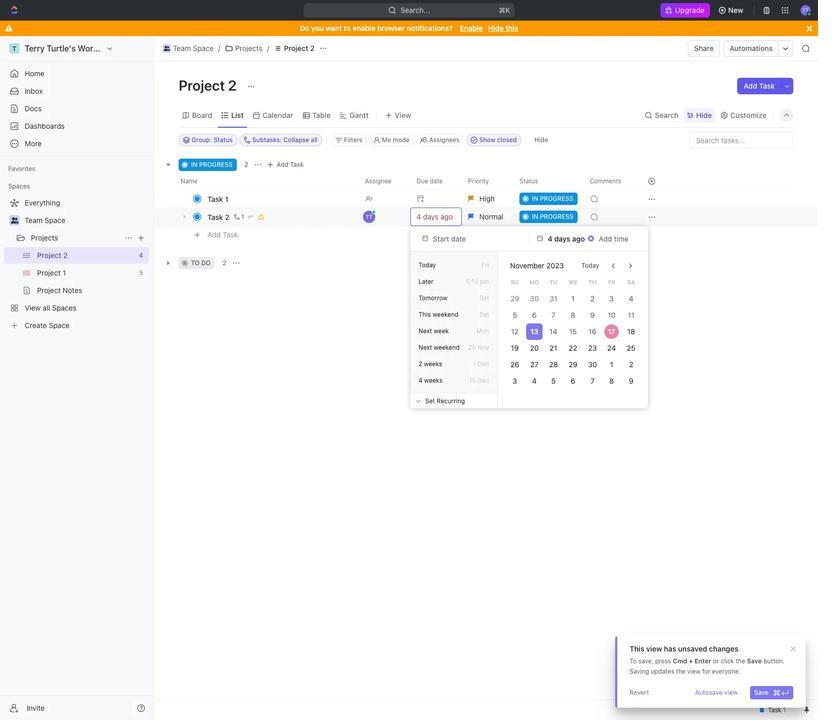 Task type: describe. For each thing, give the bounding box(es) containing it.
1 vertical spatial 7
[[591, 377, 595, 385]]

0 vertical spatial 5
[[513, 311, 517, 319]]

browser
[[378, 24, 405, 32]]

in progress
[[191, 161, 233, 168]]

4 weeks
[[419, 377, 443, 384]]

has
[[664, 644, 677, 653]]

Add time text field
[[599, 234, 630, 243]]

27
[[530, 360, 539, 369]]

0 horizontal spatial 8
[[571, 311, 576, 319]]

sat for this weekend
[[480, 311, 489, 318]]

for
[[703, 668, 711, 675]]

want
[[326, 24, 342, 32]]

gantt
[[350, 110, 369, 119]]

task up task 2
[[208, 194, 223, 203]]

inbox
[[25, 87, 43, 95]]

save inside button
[[755, 689, 769, 696]]

19
[[511, 344, 519, 352]]

2 / from the left
[[267, 44, 269, 53]]

mo
[[530, 279, 539, 285]]

2 up list
[[228, 77, 237, 94]]

1 horizontal spatial team space link
[[160, 42, 216, 55]]

0 vertical spatial 30
[[530, 294, 539, 303]]

1 horizontal spatial view
[[688, 668, 701, 675]]

fr
[[609, 279, 616, 285]]

favorites button
[[4, 163, 40, 175]]

set
[[425, 397, 435, 405]]

28
[[550, 360, 558, 369]]

do
[[300, 24, 310, 32]]

20
[[530, 344, 539, 352]]

2 down 18
[[629, 360, 634, 369]]

search button
[[642, 108, 682, 122]]

next week
[[419, 327, 449, 335]]

25 nov
[[469, 344, 489, 351]]

task 1 link
[[205, 191, 357, 206]]

0 horizontal spatial add task
[[208, 230, 238, 239]]

hide inside dropdown button
[[697, 110, 712, 119]]

press
[[656, 657, 672, 665]]

0 vertical spatial 7
[[552, 311, 556, 319]]

Due date text field
[[548, 234, 586, 243]]

this
[[506, 24, 518, 32]]

2 vertical spatial add task button
[[203, 229, 242, 241]]

next for next weekend
[[419, 344, 432, 351]]

1 horizontal spatial project
[[284, 44, 308, 53]]

1 horizontal spatial 5
[[552, 377, 556, 385]]

recurring
[[437, 397, 465, 405]]

task down 1 button on the top of page
[[223, 230, 238, 239]]

team space inside sidebar navigation
[[25, 216, 65, 225]]

this for weekend
[[419, 311, 431, 318]]

2 right 'do'
[[223, 259, 226, 267]]

22
[[569, 344, 578, 352]]

1 horizontal spatial project 2
[[284, 44, 315, 53]]

1 vertical spatial add task
[[277, 161, 304, 168]]

everyone.
[[712, 668, 741, 675]]

share button
[[688, 40, 720, 57]]

0 horizontal spatial 29
[[511, 294, 519, 303]]

2 weeks
[[419, 360, 442, 368]]

you
[[311, 24, 324, 32]]

save,
[[639, 657, 654, 665]]

calendar link
[[261, 108, 293, 122]]

0 vertical spatial projects
[[235, 44, 263, 53]]

search
[[655, 110, 679, 119]]

automations
[[730, 44, 773, 53]]

1 vertical spatial 3
[[513, 377, 517, 385]]

31
[[550, 294, 558, 303]]

revert button
[[626, 686, 653, 700]]

5:10
[[466, 278, 478, 285]]

share
[[694, 44, 714, 53]]

docs link
[[4, 100, 149, 117]]

favorites
[[8, 165, 35, 173]]

0 vertical spatial team
[[173, 44, 191, 53]]

inbox link
[[4, 83, 149, 99]]

spaces
[[8, 182, 30, 190]]

enter
[[695, 657, 712, 665]]

table link
[[310, 108, 331, 122]]

board link
[[190, 108, 212, 122]]

15 for 15 dec
[[469, 377, 476, 384]]

this view has unsaved changes to save, press cmd + enter or click the save button. saving updates the view for everyone.
[[630, 644, 785, 675]]

1 horizontal spatial space
[[193, 44, 214, 53]]

13
[[530, 327, 538, 336]]

2 horizontal spatial 4
[[629, 294, 634, 303]]

0 vertical spatial 9
[[591, 311, 595, 319]]

autosave view
[[695, 689, 738, 696]]

task 1
[[208, 194, 229, 203]]

nov
[[478, 344, 489, 351]]

enable
[[353, 24, 376, 32]]

new button
[[714, 2, 750, 19]]

do you want to enable browser notifications? enable hide this
[[300, 24, 518, 32]]

do
[[201, 259, 211, 267]]

0 horizontal spatial today
[[419, 261, 436, 269]]

task 2
[[208, 212, 230, 221]]

fri
[[482, 261, 489, 269]]

customize
[[731, 110, 767, 119]]

button.
[[764, 657, 785, 665]]

1 horizontal spatial 6
[[571, 377, 576, 385]]

docs
[[25, 104, 42, 113]]

next weekend
[[419, 344, 460, 351]]

this for view
[[630, 644, 645, 653]]

to do
[[191, 259, 211, 267]]

1 / from the left
[[218, 44, 220, 53]]

18
[[628, 327, 636, 336]]

0 horizontal spatial hide
[[488, 24, 504, 32]]

23
[[588, 344, 597, 352]]

customize button
[[717, 108, 770, 122]]

progress
[[199, 161, 233, 168]]

1 vertical spatial project 2
[[179, 77, 240, 94]]

12
[[511, 327, 519, 336]]

⌘k
[[499, 6, 510, 14]]

tu
[[550, 279, 558, 285]]

su
[[511, 279, 519, 285]]

today button
[[576, 258, 606, 274]]

2 down th in the top right of the page
[[591, 294, 595, 303]]

2 up 4 weeks
[[419, 360, 423, 368]]

hide inside button
[[535, 136, 548, 144]]

unsaved
[[678, 644, 708, 653]]

dashboards
[[25, 122, 65, 130]]

dec for 1 dec
[[478, 360, 489, 368]]

2 down you
[[310, 44, 315, 53]]

add for rightmost add task button
[[744, 81, 758, 90]]

user group image
[[11, 217, 18, 224]]

this weekend
[[419, 311, 459, 318]]

1 vertical spatial 29
[[569, 360, 578, 369]]

view for autosave
[[725, 689, 738, 696]]

gantt link
[[348, 108, 369, 122]]

10
[[608, 311, 616, 319]]

1 horizontal spatial the
[[736, 657, 746, 665]]

Search tasks... text field
[[690, 132, 793, 148]]

1 vertical spatial projects link
[[31, 230, 121, 246]]

2 left 1 button on the top of page
[[225, 212, 230, 221]]

5:10 pm
[[466, 278, 489, 285]]

we
[[569, 279, 578, 285]]

project 2 link
[[271, 42, 317, 55]]

click
[[721, 657, 734, 665]]

week
[[434, 327, 449, 335]]

0 horizontal spatial 6
[[532, 311, 537, 319]]



Task type: vqa. For each thing, say whether or not it's contained in the screenshot.
Fri
yes



Task type: locate. For each thing, give the bounding box(es) containing it.
project up board
[[179, 77, 225, 94]]

1 vertical spatial 15
[[469, 377, 476, 384]]

search...
[[401, 6, 430, 14]]

this inside this view has unsaved changes to save, press cmd + enter or click the save button. saving updates the view for everyone.
[[630, 644, 645, 653]]

team inside sidebar navigation
[[25, 216, 43, 225]]

weekend for this weekend
[[433, 311, 459, 318]]

15 for 15
[[570, 327, 577, 336]]

0 vertical spatial add
[[744, 81, 758, 90]]

add task down task 2
[[208, 230, 238, 239]]

1 horizontal spatial this
[[630, 644, 645, 653]]

tree
[[4, 195, 149, 334]]

1 horizontal spatial /
[[267, 44, 269, 53]]

add task button up customize
[[738, 78, 781, 94]]

1 vertical spatial next
[[419, 344, 432, 351]]

to right want
[[344, 24, 351, 32]]

2 horizontal spatial add
[[744, 81, 758, 90]]

25 down 18
[[627, 344, 636, 352]]

this up to
[[630, 644, 645, 653]]

26
[[511, 360, 519, 369]]

view
[[647, 644, 662, 653], [688, 668, 701, 675], [725, 689, 738, 696]]

1 sat from the top
[[480, 294, 489, 302]]

sat
[[480, 294, 489, 302], [480, 311, 489, 318]]

user group image
[[164, 46, 170, 51]]

1 horizontal spatial 4
[[532, 377, 537, 385]]

2 next from the top
[[419, 344, 432, 351]]

revert
[[630, 689, 649, 696]]

0 horizontal spatial projects
[[31, 233, 58, 242]]

30 down mo
[[530, 294, 539, 303]]

task
[[760, 81, 775, 90], [290, 161, 304, 168], [208, 194, 223, 203], [208, 212, 223, 221], [223, 230, 238, 239]]

add
[[744, 81, 758, 90], [277, 161, 289, 168], [208, 230, 221, 239]]

save
[[747, 657, 762, 665], [755, 689, 769, 696]]

projects inside sidebar navigation
[[31, 233, 58, 242]]

view up save,
[[647, 644, 662, 653]]

1 vertical spatial the
[[676, 668, 686, 675]]

1 next from the top
[[419, 327, 432, 335]]

project down the do
[[284, 44, 308, 53]]

1 right task 2
[[241, 213, 244, 220]]

15 up 22
[[570, 327, 577, 336]]

0 horizontal spatial 4
[[419, 377, 423, 384]]

save left button.
[[747, 657, 762, 665]]

1 vertical spatial team space
[[25, 216, 65, 225]]

25 left the nov
[[469, 344, 476, 351]]

0 vertical spatial project
[[284, 44, 308, 53]]

1 up task 2
[[225, 194, 229, 203]]

2 horizontal spatial add task button
[[738, 78, 781, 94]]

1 horizontal spatial today
[[582, 262, 600, 269]]

2 sat from the top
[[480, 311, 489, 318]]

cmd
[[673, 657, 688, 665]]

team space right user group icon on the top left of the page
[[25, 216, 65, 225]]

1 vertical spatial add
[[277, 161, 289, 168]]

6 down 22
[[571, 377, 576, 385]]

today up later
[[419, 261, 436, 269]]

1 vertical spatial 8
[[610, 377, 614, 385]]

dec down the nov
[[478, 360, 489, 368]]

add task button up the task 1 link
[[264, 159, 308, 171]]

next
[[419, 327, 432, 335], [419, 344, 432, 351]]

1 horizontal spatial projects
[[235, 44, 263, 53]]

9 up "16"
[[591, 311, 595, 319]]

2 horizontal spatial view
[[725, 689, 738, 696]]

2 dec from the top
[[478, 377, 489, 384]]

1 vertical spatial 30
[[588, 360, 597, 369]]

17
[[608, 327, 616, 336]]

automations button
[[725, 41, 778, 56]]

/
[[218, 44, 220, 53], [267, 44, 269, 53]]

hide
[[488, 24, 504, 32], [697, 110, 712, 119], [535, 136, 548, 144]]

dec down 1 dec
[[478, 377, 489, 384]]

weeks down 2 weeks
[[425, 377, 443, 384]]

0 vertical spatial weekend
[[433, 311, 459, 318]]

the right click
[[736, 657, 746, 665]]

0 horizontal spatial project
[[179, 77, 225, 94]]

1 vertical spatial hide
[[697, 110, 712, 119]]

8
[[571, 311, 576, 319], [610, 377, 614, 385]]

weeks for 2 weeks
[[424, 360, 442, 368]]

changes
[[709, 644, 739, 653]]

2 vertical spatial view
[[725, 689, 738, 696]]

0 horizontal spatial add task button
[[203, 229, 242, 241]]

1 horizontal spatial projects link
[[222, 42, 265, 55]]

team right user group icon on the top left of the page
[[25, 216, 43, 225]]

9
[[591, 311, 595, 319], [629, 377, 634, 385]]

1 vertical spatial this
[[630, 644, 645, 653]]

2 right progress at the top left of the page
[[245, 161, 248, 168]]

1 vertical spatial space
[[45, 216, 65, 225]]

1 inside button
[[241, 213, 244, 220]]

november
[[510, 261, 545, 270]]

29
[[511, 294, 519, 303], [569, 360, 578, 369]]

0 vertical spatial team space link
[[160, 42, 216, 55]]

0 horizontal spatial team space
[[25, 216, 65, 225]]

view down the "+"
[[688, 668, 701, 675]]

november 2023
[[510, 261, 564, 270]]

1 horizontal spatial 30
[[588, 360, 597, 369]]

1 vertical spatial add task button
[[264, 159, 308, 171]]

space right user group image
[[193, 44, 214, 53]]

29 down su
[[511, 294, 519, 303]]

9 down 18
[[629, 377, 634, 385]]

8 up 22
[[571, 311, 576, 319]]

this down tomorrow
[[419, 311, 431, 318]]

+
[[689, 657, 693, 665]]

projects link
[[222, 42, 265, 55], [31, 230, 121, 246]]

tree containing team space
[[4, 195, 149, 334]]

1 down 25 nov
[[473, 360, 476, 368]]

next for next week
[[419, 327, 432, 335]]

1 dec from the top
[[478, 360, 489, 368]]

1 vertical spatial 6
[[571, 377, 576, 385]]

5 up 12
[[513, 311, 517, 319]]

add for the bottommost add task button
[[208, 230, 221, 239]]

1 25 from the left
[[469, 344, 476, 351]]

0 vertical spatial save
[[747, 657, 762, 665]]

upgrade
[[675, 6, 705, 14]]

new
[[729, 6, 744, 14]]

1 horizontal spatial 9
[[629, 377, 634, 385]]

1 horizontal spatial hide
[[535, 136, 548, 144]]

29 down 22
[[569, 360, 578, 369]]

0 vertical spatial dec
[[478, 360, 489, 368]]

0 horizontal spatial view
[[647, 644, 662, 653]]

today inside today button
[[582, 262, 600, 269]]

hide button
[[531, 134, 553, 146]]

weekend
[[433, 311, 459, 318], [434, 344, 460, 351]]

later
[[419, 278, 434, 285]]

task up the task 1 link
[[290, 161, 304, 168]]

the down the cmd
[[676, 668, 686, 675]]

project 2 up board
[[179, 77, 240, 94]]

0 vertical spatial weeks
[[424, 360, 442, 368]]

autosave view button
[[691, 686, 742, 700]]

2 horizontal spatial add task
[[744, 81, 775, 90]]

weeks for 4 weeks
[[425, 377, 443, 384]]

4 up 11 in the right of the page
[[629, 294, 634, 303]]

0 vertical spatial hide
[[488, 24, 504, 32]]

projects
[[235, 44, 263, 53], [31, 233, 58, 242]]

weeks up 4 weeks
[[424, 360, 442, 368]]

add up customize
[[744, 81, 758, 90]]

sat for tomorrow
[[480, 294, 489, 302]]

0 vertical spatial team space
[[173, 44, 214, 53]]

1 down "we"
[[572, 294, 575, 303]]

0 vertical spatial sat
[[480, 294, 489, 302]]

0 vertical spatial project 2
[[284, 44, 315, 53]]

updates
[[651, 668, 675, 675]]

dec for 15 dec
[[478, 377, 489, 384]]

1 horizontal spatial 3
[[610, 294, 614, 303]]

21
[[550, 344, 558, 352]]

assignees
[[429, 136, 460, 144]]

1
[[225, 194, 229, 203], [241, 213, 244, 220], [572, 294, 575, 303], [473, 360, 476, 368], [611, 360, 614, 369]]

5 down 28
[[552, 377, 556, 385]]

view for this
[[647, 644, 662, 653]]

2 vertical spatial add
[[208, 230, 221, 239]]

project 2 down the do
[[284, 44, 315, 53]]

2023
[[547, 261, 564, 270]]

1 horizontal spatial 8
[[610, 377, 614, 385]]

7 down 31
[[552, 311, 556, 319]]

6 up 13
[[532, 311, 537, 319]]

0 vertical spatial 29
[[511, 294, 519, 303]]

weekend for next weekend
[[434, 344, 460, 351]]

next up 2 weeks
[[419, 344, 432, 351]]

0 horizontal spatial add
[[208, 230, 221, 239]]

view down everyone. at the bottom right of page
[[725, 689, 738, 696]]

0 vertical spatial 3
[[610, 294, 614, 303]]

saving
[[630, 668, 649, 675]]

11
[[628, 311, 635, 319]]

25 for 25 nov
[[469, 344, 476, 351]]

1 horizontal spatial team
[[173, 44, 191, 53]]

5
[[513, 311, 517, 319], [552, 377, 556, 385]]

1 vertical spatial save
[[755, 689, 769, 696]]

15 dec
[[469, 377, 489, 384]]

tree inside sidebar navigation
[[4, 195, 149, 334]]

team space right user group image
[[173, 44, 214, 53]]

0 vertical spatial to
[[344, 24, 351, 32]]

1 vertical spatial 9
[[629, 377, 634, 385]]

1 horizontal spatial team space
[[173, 44, 214, 53]]

3 down the 26
[[513, 377, 517, 385]]

today
[[419, 261, 436, 269], [582, 262, 600, 269]]

25
[[469, 344, 476, 351], [627, 344, 636, 352]]

dec
[[478, 360, 489, 368], [478, 377, 489, 384]]

1 dec
[[473, 360, 489, 368]]

0 horizontal spatial team space link
[[25, 212, 147, 229]]

2 vertical spatial hide
[[535, 136, 548, 144]]

4 down 27
[[532, 377, 537, 385]]

to left 'do'
[[191, 259, 200, 267]]

team
[[173, 44, 191, 53], [25, 216, 43, 225]]

2 25 from the left
[[627, 344, 636, 352]]

team space link inside sidebar navigation
[[25, 212, 147, 229]]

set recurring
[[425, 397, 465, 405]]

space inside sidebar navigation
[[45, 216, 65, 225]]

24
[[608, 344, 617, 352]]

enable
[[460, 24, 483, 32]]

list
[[231, 110, 244, 119]]

0 horizontal spatial the
[[676, 668, 686, 675]]

0 vertical spatial projects link
[[222, 42, 265, 55]]

add task
[[744, 81, 775, 90], [277, 161, 304, 168], [208, 230, 238, 239]]

add up the task 1 link
[[277, 161, 289, 168]]

save inside this view has unsaved changes to save, press cmd + enter or click the save button. saving updates the view for everyone.
[[747, 657, 762, 665]]

1 horizontal spatial 7
[[591, 377, 595, 385]]

1 vertical spatial dec
[[478, 377, 489, 384]]

add down task 2
[[208, 230, 221, 239]]

2 vertical spatial add task
[[208, 230, 238, 239]]

team space
[[173, 44, 214, 53], [25, 216, 65, 225]]

1 vertical spatial weekend
[[434, 344, 460, 351]]

1 horizontal spatial 25
[[627, 344, 636, 352]]

list link
[[229, 108, 244, 122]]

1 vertical spatial projects
[[31, 233, 58, 242]]

Start date text field
[[433, 234, 519, 243]]

0 vertical spatial 8
[[571, 311, 576, 319]]

pm
[[480, 278, 489, 285]]

3
[[610, 294, 614, 303], [513, 377, 517, 385]]

0 vertical spatial view
[[647, 644, 662, 653]]

or
[[713, 657, 719, 665]]

task down task 1
[[208, 212, 223, 221]]

0 horizontal spatial 30
[[530, 294, 539, 303]]

in
[[191, 161, 198, 168]]

1 vertical spatial weeks
[[425, 377, 443, 384]]

15 down 1 dec
[[469, 377, 476, 384]]

th
[[589, 279, 597, 285]]

board
[[192, 110, 212, 119]]

add task up the task 1 link
[[277, 161, 304, 168]]

sidebar navigation
[[0, 36, 154, 720]]

0 horizontal spatial to
[[191, 259, 200, 267]]

30 down 23
[[588, 360, 597, 369]]

space right user group icon on the top left of the page
[[45, 216, 65, 225]]

0 horizontal spatial 3
[[513, 377, 517, 385]]

4 down 2 weeks
[[419, 377, 423, 384]]

project 2
[[284, 44, 315, 53], [179, 77, 240, 94]]

add task button down task 2
[[203, 229, 242, 241]]

25 for 25
[[627, 344, 636, 352]]

3 up the 10
[[610, 294, 614, 303]]

today up th in the top right of the page
[[582, 262, 600, 269]]

0 vertical spatial add task button
[[738, 78, 781, 94]]

1 horizontal spatial add task button
[[264, 159, 308, 171]]

view inside "autosave view" button
[[725, 689, 738, 696]]

team right user group image
[[173, 44, 191, 53]]

next left the week
[[419, 327, 432, 335]]

1 horizontal spatial add
[[277, 161, 289, 168]]

1 horizontal spatial to
[[344, 24, 351, 32]]

save button
[[751, 686, 794, 700]]

sat up mon
[[480, 311, 489, 318]]

0 horizontal spatial 5
[[513, 311, 517, 319]]

team space link
[[160, 42, 216, 55], [25, 212, 147, 229]]

add task up customize
[[744, 81, 775, 90]]

0 horizontal spatial this
[[419, 311, 431, 318]]

hide button
[[684, 108, 715, 122]]

weekend down the week
[[434, 344, 460, 351]]

8 down 24
[[610, 377, 614, 385]]

7 down 23
[[591, 377, 595, 385]]

0 vertical spatial add task
[[744, 81, 775, 90]]

save down button.
[[755, 689, 769, 696]]

1 button
[[232, 212, 246, 222]]

home
[[25, 69, 44, 78]]

autosave
[[695, 689, 723, 696]]

sat down pm
[[480, 294, 489, 302]]

task up customize
[[760, 81, 775, 90]]

sa
[[628, 279, 636, 285]]

0 horizontal spatial 7
[[552, 311, 556, 319]]

weekend up the week
[[433, 311, 459, 318]]

1 horizontal spatial 15
[[570, 327, 577, 336]]

1 down 24
[[611, 360, 614, 369]]

1 vertical spatial project
[[179, 77, 225, 94]]

1 horizontal spatial add task
[[277, 161, 304, 168]]



